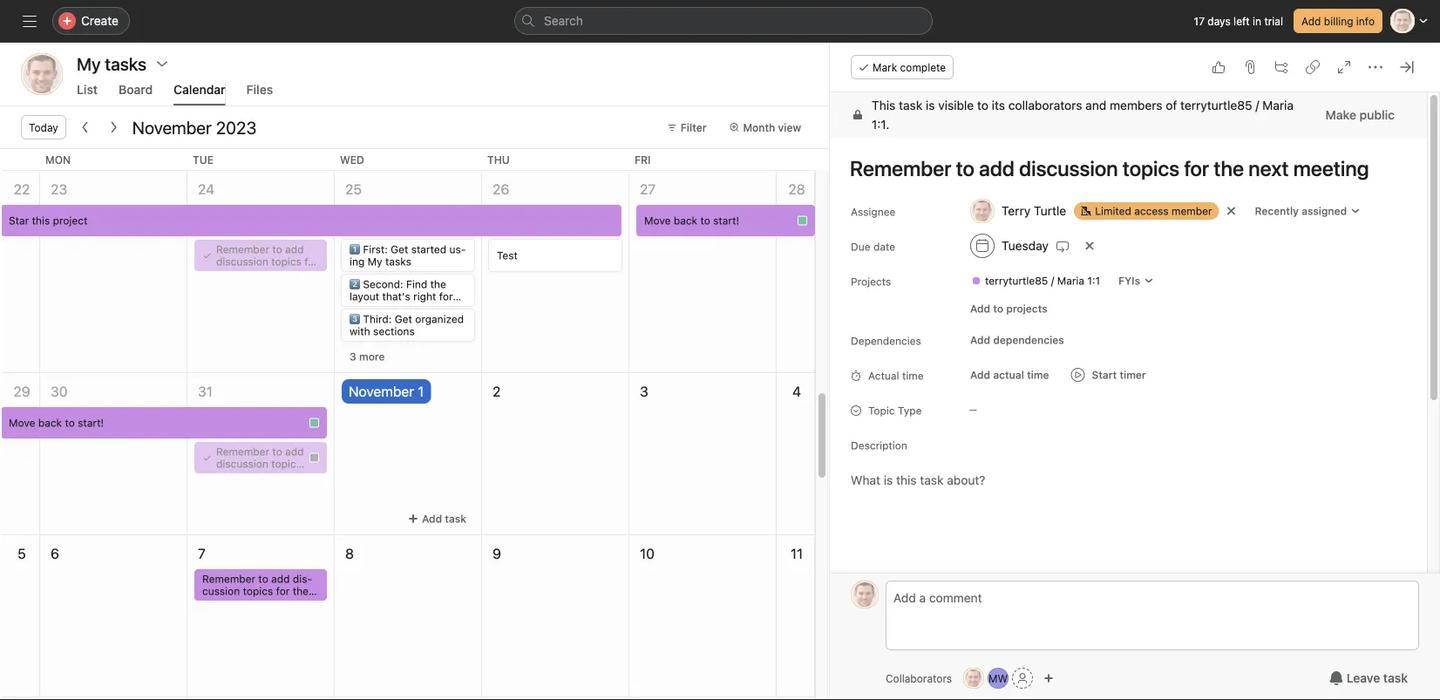 Task type: vqa. For each thing, say whether or not it's contained in the screenshot.
First:
yes



Task type: locate. For each thing, give the bounding box(es) containing it.
1 vertical spatial move
[[9, 417, 35, 429]]

for inside remember to add discussion topics for the next meeting
[[304, 255, 318, 268]]

of
[[1166, 98, 1177, 112]]

get
[[391, 243, 408, 255], [395, 313, 412, 325]]

the inside the 7 remember to add discussion topics for the next meeting
[[293, 585, 309, 597]]

mw button
[[988, 668, 1009, 689]]

2 horizontal spatial tt
[[967, 672, 980, 684]]

add to projects button
[[962, 296, 1055, 321]]

1 vertical spatial tt button
[[851, 581, 879, 608]]

due date
[[851, 241, 895, 253]]

0 horizontal spatial task
[[445, 513, 466, 525]]

1 vertical spatial remember
[[202, 573, 255, 585]]

/ down attachments: add a file to this task, remember to add discussion topics for the next meeting image
[[1256, 98, 1259, 112]]

0 horizontal spatial the
[[216, 268, 232, 280]]

add inside remember to add discussion topics for the next meeting
[[285, 243, 304, 255]]

main content
[[830, 92, 1427, 700]]

remember inside the 7 remember to add discussion topics for the next meeting
[[202, 573, 255, 585]]

tt for bottommost tt "button"
[[967, 672, 980, 684]]

3 for 3
[[640, 383, 648, 400]]

november down calendar link
[[132, 117, 212, 137]]

add for add billing info
[[1302, 15, 1321, 27]]

/ left 1:1
[[1051, 275, 1054, 287]]

add inside dropdown button
[[970, 369, 990, 381]]

view
[[778, 121, 801, 133]]

tt
[[33, 66, 50, 82], [858, 588, 871, 601], [967, 672, 980, 684]]

1 horizontal spatial november
[[349, 383, 414, 400]]

task inside this task is visible to its collaborators and members of terryturtle85 / maria 1:1.
[[899, 98, 923, 112]]

2️⃣ second: find the layout that's right for you 3️⃣ third: get organized with sections
[[350, 278, 464, 337]]

to inside this task is visible to its collaborators and members of terryturtle85 / maria 1:1.
[[977, 98, 989, 112]]

search
[[544, 14, 583, 28]]

0 vertical spatial move
[[644, 214, 671, 227]]

0 horizontal spatial tt button
[[21, 53, 63, 95]]

back
[[674, 214, 697, 227], [38, 417, 62, 429]]

member
[[1172, 205, 1212, 217]]

0 vertical spatial get
[[391, 243, 408, 255]]

1 horizontal spatial task
[[899, 98, 923, 112]]

0 horizontal spatial move back to start!
[[9, 417, 104, 429]]

0 horizontal spatial start!
[[78, 417, 104, 429]]

recently assigned
[[1255, 205, 1347, 217]]

full screen image
[[1337, 60, 1351, 74]]

1 vertical spatial next
[[202, 597, 223, 609]]

0 vertical spatial 3
[[350, 350, 356, 363]]

complete
[[900, 61, 946, 73]]

public
[[1360, 108, 1395, 122]]

0 vertical spatial start!
[[713, 214, 739, 227]]

1 vertical spatial add
[[271, 573, 290, 585]]

2 vertical spatial tt
[[967, 672, 980, 684]]

start! for 30
[[78, 417, 104, 429]]

1 vertical spatial /
[[1051, 275, 1054, 287]]

4
[[792, 383, 801, 400]]

1 horizontal spatial start!
[[713, 214, 739, 227]]

discussion inside the 7 remember to add discussion topics for the next meeting
[[202, 573, 312, 597]]

0 vertical spatial for
[[304, 255, 318, 268]]

topic type
[[868, 404, 922, 417]]

dependencies
[[993, 334, 1064, 346]]

1 vertical spatial back
[[38, 417, 62, 429]]

move back to start! down 30
[[9, 417, 104, 429]]

main content containing this task is visible to its collaborators and members of terryturtle85 / maria 1:1.
[[830, 92, 1427, 700]]

expand sidebar image
[[23, 14, 37, 28]]

0 vertical spatial discussion
[[216, 255, 268, 268]]

3
[[350, 350, 356, 363], [640, 383, 648, 400]]

move back to start! down 27
[[644, 214, 739, 227]]

clear due date image
[[1084, 241, 1095, 251]]

0 horizontal spatial move
[[9, 417, 35, 429]]

0 vertical spatial remember
[[216, 243, 269, 255]]

3 for 3 more
[[350, 350, 356, 363]]

to inside button
[[993, 303, 1003, 315]]

17
[[1194, 15, 1205, 27]]

timer
[[1120, 369, 1146, 381]]

task for collaborators
[[1383, 671, 1408, 685]]

0 horizontal spatial tt
[[33, 66, 50, 82]]

2 vertical spatial for
[[276, 585, 290, 597]]

create button
[[52, 7, 130, 35]]

/
[[1256, 98, 1259, 112], [1051, 275, 1054, 287]]

0 vertical spatial /
[[1256, 98, 1259, 112]]

/ inside this task is visible to its collaborators and members of terryturtle85 / maria 1:1.
[[1256, 98, 1259, 112]]

0 horizontal spatial november
[[132, 117, 212, 137]]

—
[[969, 404, 977, 415]]

2 horizontal spatial task
[[1383, 671, 1408, 685]]

1 vertical spatial 3
[[640, 383, 648, 400]]

0 vertical spatial terryturtle85
[[1180, 98, 1252, 112]]

second:
[[363, 278, 403, 290]]

add
[[285, 243, 304, 255], [271, 573, 290, 585]]

november for november 1
[[349, 383, 414, 400]]

the inside remember to add discussion topics for the next meeting
[[216, 268, 232, 280]]

terryturtle85
[[1180, 98, 1252, 112], [985, 275, 1048, 287]]

2 horizontal spatial tt button
[[963, 668, 984, 689]]

next inside the 7 remember to add discussion topics for the next meeting
[[202, 597, 223, 609]]

to
[[977, 98, 989, 112], [700, 214, 710, 227], [272, 243, 282, 255], [993, 303, 1003, 315], [65, 417, 75, 429], [258, 573, 268, 585]]

tuesday button
[[962, 230, 1077, 262]]

add subtask image
[[1275, 60, 1288, 74]]

fri
[[635, 153, 651, 166]]

maria left 1:1
[[1057, 275, 1084, 287]]

task
[[899, 98, 923, 112], [445, 513, 466, 525], [1383, 671, 1408, 685]]

trial
[[1264, 15, 1283, 27]]

remove assignee image
[[1226, 206, 1237, 216]]

month
[[743, 121, 775, 133]]

the inside 2️⃣ second: find the layout that's right for you 3️⃣ third: get organized with sections
[[430, 278, 446, 290]]

1 horizontal spatial time
[[1027, 369, 1049, 381]]

0 horizontal spatial back
[[38, 417, 62, 429]]

make public button
[[1314, 99, 1406, 131]]

3 inside button
[[350, 350, 356, 363]]

1 vertical spatial start!
[[78, 417, 104, 429]]

projects
[[851, 275, 891, 288]]

add
[[1302, 15, 1321, 27], [970, 303, 990, 315], [970, 334, 990, 346], [970, 369, 990, 381], [422, 513, 442, 525]]

maria down add subtask icon
[[1263, 98, 1294, 112]]

add dependencies
[[970, 334, 1064, 346]]

0 vertical spatial next
[[235, 268, 256, 280]]

for
[[304, 255, 318, 268], [439, 290, 453, 303], [276, 585, 290, 597]]

0 vertical spatial tt
[[33, 66, 50, 82]]

terry turtle
[[1002, 204, 1066, 218]]

start!
[[713, 214, 739, 227], [78, 417, 104, 429]]

0 vertical spatial tt button
[[21, 53, 63, 95]]

0 vertical spatial meeting
[[259, 268, 299, 280]]

for inside 2️⃣ second: find the layout that's right for you 3️⃣ third: get organized with sections
[[439, 290, 453, 303]]

search button
[[514, 7, 933, 35]]

files link
[[246, 82, 273, 105]]

0 horizontal spatial /
[[1051, 275, 1054, 287]]

1 vertical spatial task
[[445, 513, 466, 525]]

remember inside remember to add discussion topics for the next meeting
[[216, 243, 269, 255]]

0 vertical spatial add
[[285, 243, 304, 255]]

1 horizontal spatial maria
[[1263, 98, 1294, 112]]

add for add to projects
[[970, 303, 990, 315]]

get right first: on the top left
[[391, 243, 408, 255]]

add for add dependencies
[[970, 334, 990, 346]]

1 horizontal spatial tt button
[[851, 581, 879, 608]]

back for 30
[[38, 417, 62, 429]]

1 horizontal spatial tt
[[858, 588, 871, 601]]

1 horizontal spatial the
[[293, 585, 309, 597]]

list link
[[77, 82, 98, 105]]

limited access member
[[1095, 205, 1212, 217]]

1 horizontal spatial for
[[304, 255, 318, 268]]

find
[[406, 278, 427, 290]]

1 horizontal spatial 3
[[640, 383, 648, 400]]

move back to start! for 27
[[644, 214, 739, 227]]

calendar link
[[174, 82, 225, 105]]

0 vertical spatial task
[[899, 98, 923, 112]]

members
[[1110, 98, 1163, 112]]

create
[[81, 14, 119, 28]]

the
[[216, 268, 232, 280], [430, 278, 446, 290], [293, 585, 309, 597]]

22
[[14, 181, 30, 197]]

terryturtle85 / maria 1:1
[[985, 275, 1100, 287]]

2 horizontal spatial the
[[430, 278, 446, 290]]

1 vertical spatial tt
[[858, 588, 871, 601]]

1 vertical spatial topics
[[243, 585, 273, 597]]

1 horizontal spatial terryturtle85
[[1180, 98, 1252, 112]]

0 vertical spatial topics
[[271, 255, 302, 268]]

1 vertical spatial discussion
[[202, 573, 312, 597]]

0 horizontal spatial for
[[276, 585, 290, 597]]

move down 27
[[644, 214, 671, 227]]

1 vertical spatial meeting
[[226, 597, 266, 609]]

test
[[497, 249, 518, 262]]

get down the that's
[[395, 313, 412, 325]]

tasks
[[385, 255, 411, 268]]

0 vertical spatial november
[[132, 117, 212, 137]]

days
[[1208, 15, 1231, 27]]

time
[[1027, 369, 1049, 381], [902, 370, 924, 382]]

actual time
[[868, 370, 924, 382]]

2 horizontal spatial for
[[439, 290, 453, 303]]

1 vertical spatial get
[[395, 313, 412, 325]]

november 1
[[349, 383, 424, 400]]

0 vertical spatial maria
[[1263, 98, 1294, 112]]

november down more
[[349, 383, 414, 400]]

using
[[350, 243, 466, 268]]

get inside 2️⃣ second: find the layout that's right for you 3️⃣ third: get organized with sections
[[395, 313, 412, 325]]

Task Name text field
[[839, 148, 1406, 188]]

board link
[[119, 82, 153, 105]]

1 vertical spatial november
[[349, 383, 414, 400]]

1 vertical spatial maria
[[1057, 275, 1084, 287]]

0 horizontal spatial 3
[[350, 350, 356, 363]]

move back to start! for 30
[[9, 417, 104, 429]]

move down 29
[[9, 417, 35, 429]]

first:
[[363, 243, 388, 255]]

2 vertical spatial task
[[1383, 671, 1408, 685]]

maria
[[1263, 98, 1294, 112], [1057, 275, 1084, 287]]

my tasks
[[77, 53, 147, 74]]

1 horizontal spatial move
[[644, 214, 671, 227]]

terryturtle85 up "add to projects" button
[[985, 275, 1048, 287]]

list
[[77, 82, 98, 97]]

remember
[[216, 243, 269, 255], [202, 573, 255, 585]]

main content inside remember to add discussion topics for the next meeting dialog
[[830, 92, 1427, 700]]

0 horizontal spatial terryturtle85
[[985, 275, 1048, 287]]

visible
[[938, 98, 974, 112]]

add for add actual time
[[970, 369, 990, 381]]

24
[[198, 181, 215, 197]]

0 vertical spatial back
[[674, 214, 697, 227]]

1 horizontal spatial back
[[674, 214, 697, 227]]

terryturtle85 down the 0 likes. click to like this task image
[[1180, 98, 1252, 112]]

9
[[493, 545, 501, 562]]

7 remember to add discussion topics for the next meeting
[[198, 545, 312, 609]]

mon
[[45, 153, 71, 166]]

10
[[640, 545, 655, 562]]

1 horizontal spatial move back to start!
[[644, 214, 739, 227]]

november
[[132, 117, 212, 137], [349, 383, 414, 400]]

start timer button
[[1064, 363, 1153, 387]]

add inside the 7 remember to add discussion topics for the next meeting
[[271, 573, 290, 585]]

1 horizontal spatial next
[[235, 268, 256, 280]]

1 vertical spatial for
[[439, 290, 453, 303]]

1 vertical spatial move back to start!
[[9, 417, 104, 429]]

recently
[[1255, 205, 1299, 217]]

month view button
[[721, 115, 809, 139]]

1 horizontal spatial /
[[1256, 98, 1259, 112]]

0 horizontal spatial next
[[202, 597, 223, 609]]

this
[[32, 214, 50, 227]]

0 vertical spatial move back to start!
[[644, 214, 739, 227]]



Task type: describe. For each thing, give the bounding box(es) containing it.
topic
[[868, 404, 895, 417]]

terryturtle85 / maria 1:1 link
[[964, 272, 1107, 289]]

today button
[[21, 115, 66, 139]]

close details image
[[1400, 60, 1414, 74]]

thu
[[487, 153, 510, 166]]

next inside remember to add discussion topics for the next meeting
[[235, 268, 256, 280]]

0 horizontal spatial maria
[[1057, 275, 1084, 287]]

get inside 1️⃣ first: get started using my tasks
[[391, 243, 408, 255]]

organized
[[415, 313, 464, 325]]

turtle
[[1034, 204, 1066, 218]]

tue
[[193, 153, 214, 166]]

limited
[[1095, 205, 1131, 217]]

that's
[[382, 290, 410, 303]]

tuesday
[[1002, 238, 1049, 253]]

add to projects
[[970, 303, 1048, 315]]

assigned
[[1302, 205, 1347, 217]]

1:1
[[1087, 275, 1100, 287]]

0 likes. click to like this task image
[[1212, 60, 1226, 74]]

back for 27
[[674, 214, 697, 227]]

search list box
[[514, 7, 933, 35]]

8
[[345, 545, 354, 562]]

add task
[[422, 513, 466, 525]]

date
[[873, 241, 895, 253]]

files
[[246, 82, 273, 97]]

to inside the 7 remember to add discussion topics for the next meeting
[[258, 573, 268, 585]]

previous month image
[[78, 120, 92, 134]]

mark complete
[[873, 61, 946, 73]]

type
[[898, 404, 922, 417]]

7
[[198, 545, 206, 562]]

to inside remember to add discussion topics for the next meeting
[[272, 243, 282, 255]]

layout
[[350, 290, 379, 303]]

more
[[359, 350, 385, 363]]

17 days left in trial
[[1194, 15, 1283, 27]]

add billing info button
[[1294, 9, 1383, 33]]

info
[[1356, 15, 1375, 27]]

add or remove collaborators image
[[1044, 673, 1054, 683]]

copy task link image
[[1306, 60, 1320, 74]]

add task button
[[400, 506, 474, 531]]

discussion inside remember to add discussion topics for the next meeting
[[216, 255, 268, 268]]

dependencies
[[851, 335, 921, 347]]

sections
[[373, 325, 415, 337]]

this task is visible to its collaborators and members of terryturtle85 / maria 1:1.
[[872, 98, 1294, 132]]

actual
[[868, 370, 899, 382]]

1 vertical spatial terryturtle85
[[985, 275, 1048, 287]]

mark complete button
[[851, 55, 954, 79]]

started
[[411, 243, 446, 255]]

3 more button
[[342, 344, 393, 369]]

25
[[345, 181, 362, 197]]

collaborators
[[886, 672, 952, 684]]

right
[[413, 290, 436, 303]]

description
[[851, 439, 907, 452]]

27
[[640, 181, 656, 197]]

2023
[[216, 117, 257, 137]]

tt for tt "button" related to mw button
[[858, 588, 871, 601]]

billing
[[1324, 15, 1353, 27]]

and
[[1086, 98, 1107, 112]]

meeting inside remember to add discussion topics for the next meeting
[[259, 268, 299, 280]]

leave
[[1347, 671, 1380, 685]]

start! for 27
[[713, 214, 739, 227]]

time inside dropdown button
[[1027, 369, 1049, 381]]

1️⃣
[[350, 243, 360, 255]]

start
[[1092, 369, 1117, 381]]

filter
[[681, 121, 707, 133]]

projects
[[1006, 303, 1048, 315]]

with
[[350, 325, 370, 337]]

30
[[51, 383, 68, 400]]

maria inside this task is visible to its collaborators and members of terryturtle85 / maria 1:1.
[[1263, 98, 1294, 112]]

due
[[851, 241, 871, 253]]

0 horizontal spatial time
[[902, 370, 924, 382]]

meeting inside the 7 remember to add discussion topics for the next meeting
[[226, 597, 266, 609]]

1
[[418, 383, 424, 400]]

move for 27
[[644, 214, 671, 227]]

topics inside remember to add discussion topics for the next meeting
[[271, 255, 302, 268]]

tt button for month view popup button
[[21, 53, 63, 95]]

mark
[[873, 61, 897, 73]]

tt button for mw button
[[851, 581, 879, 608]]

leave task button
[[1318, 663, 1419, 694]]

in
[[1253, 15, 1261, 27]]

its
[[992, 98, 1005, 112]]

recently assigned button
[[1247, 199, 1369, 223]]

next month image
[[106, 120, 120, 134]]

calendar
[[174, 82, 225, 97]]

more actions for this task image
[[1369, 60, 1383, 74]]

show options image
[[155, 57, 169, 71]]

actual
[[993, 369, 1024, 381]]

repeats image
[[1056, 239, 1070, 253]]

3 more
[[350, 350, 385, 363]]

mw
[[989, 672, 1008, 684]]

add actual time button
[[962, 363, 1057, 387]]

november for november 2023
[[132, 117, 212, 137]]

move for 30
[[9, 417, 35, 429]]

project
[[53, 214, 88, 227]]

3️⃣
[[350, 313, 360, 325]]

29
[[13, 383, 30, 400]]

23
[[51, 181, 67, 197]]

board
[[119, 82, 153, 97]]

add for add task
[[422, 513, 442, 525]]

for inside the 7 remember to add discussion topics for the next meeting
[[276, 585, 290, 597]]

third:
[[363, 313, 392, 325]]

make public
[[1326, 108, 1395, 122]]

star this project
[[9, 214, 88, 227]]

add dependencies button
[[962, 328, 1072, 352]]

task for november 1
[[445, 513, 466, 525]]

attachments: add a file to this task, remember to add discussion topics for the next meeting image
[[1243, 60, 1257, 74]]

terry
[[1002, 204, 1031, 218]]

remember to add discussion topics for the next meeting dialog
[[830, 43, 1440, 700]]

2
[[493, 383, 501, 400]]

my
[[368, 255, 382, 268]]

assignee
[[851, 206, 896, 218]]

5
[[18, 545, 26, 562]]

terryturtle85 inside this task is visible to its collaborators and members of terryturtle85 / maria 1:1.
[[1180, 98, 1252, 112]]

tt for tt "button" associated with month view popup button
[[33, 66, 50, 82]]

fyis button
[[1111, 269, 1162, 293]]

make
[[1326, 108, 1356, 122]]

topics inside the 7 remember to add discussion topics for the next meeting
[[243, 585, 273, 597]]

access
[[1134, 205, 1169, 217]]

fyis
[[1119, 275, 1140, 287]]

11
[[791, 545, 803, 562]]

2 vertical spatial tt button
[[963, 668, 984, 689]]

start timer
[[1092, 369, 1146, 381]]



